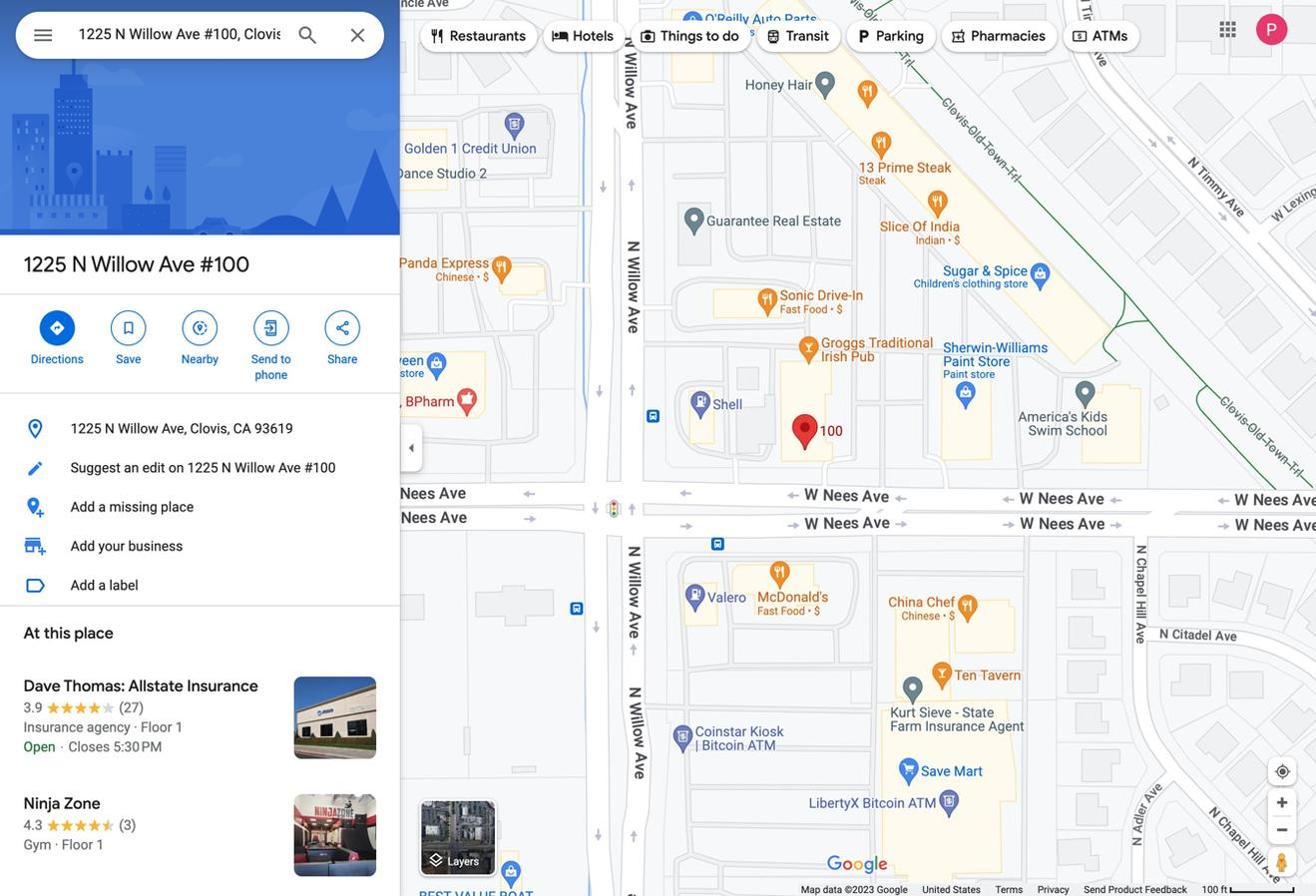 Task type: vqa. For each thing, say whether or not it's contained in the screenshot.


Task type: locate. For each thing, give the bounding box(es) containing it.
actions for 1225 n willow ave #100 region
[[0, 296, 401, 394]]

footer containing map data ©2023 google
[[803, 886, 1205, 899]]

0 horizontal spatial place
[[74, 625, 114, 645]]


[[31, 21, 55, 50]]

0 vertical spatial n
[[72, 251, 87, 279]]

1 horizontal spatial #100
[[305, 461, 337, 477]]

2 a from the top
[[99, 579, 106, 595]]

suggest
[[71, 461, 121, 477]]

1 horizontal spatial 1
[[176, 721, 183, 738]]

1 horizontal spatial to
[[707, 28, 721, 45]]

93619
[[255, 422, 294, 438]]

1225 inside button
[[188, 461, 219, 477]]

1 vertical spatial ave
[[279, 461, 302, 477]]

floor
[[141, 721, 172, 738], [62, 839, 93, 855]]

·
[[134, 721, 138, 738], [55, 839, 59, 855]]

map data ©2023 google
[[803, 886, 910, 898]]

 things to do
[[641, 26, 741, 47]]

n inside button
[[222, 461, 232, 477]]

1 down 4.3 stars 3 reviews image
[[97, 839, 104, 855]]

1 vertical spatial a
[[99, 579, 106, 595]]

show street view coverage image
[[1271, 850, 1299, 879]]

1 vertical spatial #100
[[305, 461, 337, 477]]

ave up 
[[159, 251, 195, 279]]

suggest an edit on 1225 n willow ave #100 button
[[0, 450, 401, 489]]


[[952, 26, 969, 47]]

1 vertical spatial n
[[105, 422, 115, 438]]

data
[[825, 886, 844, 898]]

ave down 93619
[[279, 461, 302, 477]]

n
[[72, 251, 87, 279], [105, 422, 115, 438], [222, 461, 232, 477]]

1 horizontal spatial insurance
[[187, 678, 259, 698]]

place
[[161, 500, 194, 517], [74, 625, 114, 645]]

on
[[169, 461, 184, 477]]

send inside button
[[1086, 886, 1108, 898]]

0 horizontal spatial floor
[[62, 839, 93, 855]]

0 vertical spatial 1225
[[24, 251, 67, 279]]

willow inside button
[[118, 422, 159, 438]]

google maps element
[[0, 0, 1319, 899]]

add
[[71, 500, 95, 517], [71, 540, 95, 556], [71, 579, 95, 595]]

gym
[[24, 839, 52, 855]]

willow up 
[[91, 251, 155, 279]]

1225 up 
[[24, 251, 67, 279]]


[[553, 26, 570, 47]]

n inside button
[[105, 422, 115, 438]]

ave inside suggest an edit on 1225 n willow ave #100 button
[[279, 461, 302, 477]]

0 vertical spatial floor
[[141, 721, 172, 738]]

ca
[[234, 422, 252, 438]]

1 vertical spatial ·
[[55, 839, 59, 855]]


[[192, 318, 209, 340]]

None field
[[79, 23, 281, 46]]

0 horizontal spatial send
[[252, 354, 278, 367]]

#100 inside button
[[305, 461, 337, 477]]

1 vertical spatial to
[[281, 354, 292, 367]]

footer
[[803, 886, 1205, 899]]

n up directions
[[72, 251, 87, 279]]

1 vertical spatial insurance
[[24, 721, 84, 738]]

1 horizontal spatial 1225
[[71, 422, 102, 438]]

add your business
[[71, 540, 183, 556]]

1 horizontal spatial send
[[1086, 886, 1108, 898]]

insurance inside insurance agency · floor 1 open ⋅ closes 5:30 pm
[[24, 721, 84, 738]]

a for missing
[[99, 500, 106, 517]]

1 horizontal spatial ave
[[279, 461, 302, 477]]

1 horizontal spatial place
[[161, 500, 194, 517]]

0 horizontal spatial n
[[72, 251, 87, 279]]

insurance up ⋅
[[24, 721, 84, 738]]

0 horizontal spatial insurance
[[24, 721, 84, 738]]

feedback
[[1148, 886, 1190, 898]]

google
[[879, 886, 910, 898]]

restaurants
[[451, 28, 527, 45]]

0 vertical spatial ·
[[134, 721, 138, 738]]

to left do
[[707, 28, 721, 45]]

1225 N Willow Ave #100, Clovis, CA 93619 field
[[16, 12, 385, 59]]

n for 1225 n willow ave #100
[[72, 251, 87, 279]]

send up 'phone'
[[252, 354, 278, 367]]

terms button
[[998, 886, 1025, 899]]

n up suggest
[[105, 422, 115, 438]]

states
[[955, 886, 983, 898]]

1 vertical spatial floor
[[62, 839, 93, 855]]

0 vertical spatial willow
[[91, 251, 155, 279]]

a for label
[[99, 579, 106, 595]]

0 vertical spatial send
[[252, 354, 278, 367]]

gym · floor 1
[[24, 839, 104, 855]]

parking
[[878, 28, 926, 45]]

willow
[[91, 251, 155, 279], [118, 422, 159, 438], [235, 461, 276, 477]]

3.9
[[24, 702, 43, 718]]

2 add from the top
[[71, 540, 95, 556]]

3.9 stars 27 reviews image
[[24, 700, 144, 720]]

send inside send to phone
[[252, 354, 278, 367]]

ave
[[159, 251, 195, 279], [279, 461, 302, 477]]

2 horizontal spatial n
[[222, 461, 232, 477]]

add down suggest
[[71, 500, 95, 517]]

1225 inside button
[[71, 422, 102, 438]]

layers
[[449, 858, 480, 870]]

1225 for 1225 n willow ave, clovis, ca 93619
[[71, 422, 102, 438]]

a left the label
[[99, 579, 106, 595]]


[[49, 318, 66, 340]]

ft
[[1224, 886, 1230, 898]]

4.3
[[24, 820, 43, 836]]

thomas:
[[64, 678, 125, 698]]

save
[[116, 354, 141, 367]]

· up the 5:30 pm
[[134, 721, 138, 738]]

a left missing
[[99, 500, 106, 517]]

2 vertical spatial n
[[222, 461, 232, 477]]

insurance
[[187, 678, 259, 698], [24, 721, 84, 738]]

3 add from the top
[[71, 579, 95, 595]]

1 vertical spatial 1
[[97, 839, 104, 855]]

2 vertical spatial add
[[71, 579, 95, 595]]

#100
[[200, 251, 250, 279], [305, 461, 337, 477]]

label
[[109, 579, 139, 595]]

5:30 pm
[[113, 741, 162, 757]]

1 vertical spatial 1225
[[71, 422, 102, 438]]

0 horizontal spatial 1225
[[24, 251, 67, 279]]

 parking
[[857, 26, 926, 47]]

1225 up suggest
[[71, 422, 102, 438]]

0 horizontal spatial to
[[281, 354, 292, 367]]

 pharmacies
[[952, 26, 1048, 47]]

this
[[44, 625, 71, 645]]

 transit
[[766, 26, 831, 47]]

things
[[662, 28, 704, 45]]

0 vertical spatial #100
[[200, 251, 250, 279]]

1225 n willow ave #100 main content
[[0, 0, 401, 899]]

united states
[[925, 886, 983, 898]]

to
[[707, 28, 721, 45], [281, 354, 292, 367]]

n down clovis,
[[222, 461, 232, 477]]

willow for ave
[[91, 251, 155, 279]]

phone
[[256, 369, 288, 383]]

0 vertical spatial to
[[707, 28, 721, 45]]

(3)
[[119, 820, 136, 836]]

open
[[24, 741, 56, 757]]

to up 'phone'
[[281, 354, 292, 367]]

place right this
[[74, 625, 114, 645]]

1225 n willow ave #100
[[24, 251, 250, 279]]

0 vertical spatial place
[[161, 500, 194, 517]]

insurance agency · floor 1 open ⋅ closes 5:30 pm
[[24, 721, 183, 757]]

0 vertical spatial insurance
[[187, 678, 259, 698]]

0 vertical spatial ave
[[159, 251, 195, 279]]

suggest an edit on 1225 n willow ave #100
[[71, 461, 337, 477]]


[[429, 26, 447, 47]]

2 vertical spatial willow
[[235, 461, 276, 477]]

2 vertical spatial 1225
[[188, 461, 219, 477]]

0 vertical spatial a
[[99, 500, 106, 517]]

add left your
[[71, 540, 95, 556]]


[[263, 318, 281, 340]]

0 vertical spatial add
[[71, 500, 95, 517]]

1 horizontal spatial ·
[[134, 721, 138, 738]]

 hotels
[[553, 26, 615, 47]]

1 vertical spatial add
[[71, 540, 95, 556]]

1 vertical spatial send
[[1086, 886, 1108, 898]]

1 vertical spatial willow
[[118, 422, 159, 438]]

insurance right allstate
[[187, 678, 259, 698]]

allstate
[[129, 678, 184, 698]]

willow down ca
[[235, 461, 276, 477]]

1225 for 1225 n willow ave #100
[[24, 251, 67, 279]]

1225 right on
[[188, 461, 219, 477]]

1 add from the top
[[71, 500, 95, 517]]

1 horizontal spatial floor
[[141, 721, 172, 738]]

2 horizontal spatial 1225
[[188, 461, 219, 477]]

 restaurants
[[429, 26, 527, 47]]

1 horizontal spatial n
[[105, 422, 115, 438]]

place down on
[[161, 500, 194, 517]]

send
[[252, 354, 278, 367], [1086, 886, 1108, 898]]

send left "product"
[[1086, 886, 1108, 898]]

1 down allstate
[[176, 721, 183, 738]]

place inside button
[[161, 500, 194, 517]]

willow inside button
[[235, 461, 276, 477]]

willow left ave,
[[118, 422, 159, 438]]

1
[[176, 721, 183, 738], [97, 839, 104, 855]]

terms
[[998, 886, 1025, 898]]

send product feedback
[[1086, 886, 1190, 898]]

· right gym
[[55, 839, 59, 855]]

share
[[328, 354, 358, 367]]

privacy button
[[1040, 886, 1072, 899]]

floor down 4.3 stars 3 reviews image
[[62, 839, 93, 855]]

0 horizontal spatial ave
[[159, 251, 195, 279]]

0 vertical spatial 1
[[176, 721, 183, 738]]

business
[[128, 540, 183, 556]]

floor up the 5:30 pm
[[141, 721, 172, 738]]

add left the label
[[71, 579, 95, 595]]

1 a from the top
[[99, 500, 106, 517]]

4.3 stars 3 reviews image
[[24, 818, 136, 838]]



Task type: describe. For each thing, give the bounding box(es) containing it.
100 ft button
[[1205, 886, 1298, 898]]

product
[[1111, 886, 1145, 898]]

ninja
[[24, 796, 60, 816]]

your
[[99, 540, 125, 556]]

send for send product feedback
[[1086, 886, 1108, 898]]

0 horizontal spatial ·
[[55, 839, 59, 855]]

add a missing place button
[[0, 489, 401, 528]]

do
[[724, 28, 741, 45]]

add a missing place
[[71, 500, 194, 517]]


[[335, 318, 352, 340]]

ave,
[[162, 422, 187, 438]]

1 vertical spatial place
[[74, 625, 114, 645]]

1225 n willow ave, clovis, ca 93619
[[71, 422, 294, 438]]

send product feedback button
[[1086, 886, 1190, 899]]

n for 1225 n willow ave, clovis, ca 93619
[[105, 422, 115, 438]]

add your business link
[[0, 528, 401, 568]]

⋅
[[59, 741, 65, 757]]

zoom in image
[[1278, 798, 1293, 812]]

united states button
[[925, 886, 983, 899]]

agency
[[87, 721, 131, 738]]

nearby
[[182, 354, 219, 367]]

show your location image
[[1277, 765, 1294, 783]]

edit
[[143, 461, 165, 477]]

zoom out image
[[1278, 825, 1293, 840]]

to inside  things to do
[[707, 28, 721, 45]]

0 horizontal spatial #100
[[200, 251, 250, 279]]

 search field
[[16, 12, 385, 63]]

closes
[[68, 741, 110, 757]]

· inside insurance agency · floor 1 open ⋅ closes 5:30 pm
[[134, 721, 138, 738]]

an
[[124, 461, 139, 477]]

add a label
[[71, 579, 139, 595]]

(27)
[[119, 702, 144, 718]]

0 horizontal spatial 1
[[97, 839, 104, 855]]

missing
[[109, 500, 158, 517]]

collapse side panel image
[[402, 439, 423, 460]]


[[120, 318, 138, 340]]

dave
[[24, 678, 61, 698]]

100 ft
[[1205, 886, 1230, 898]]


[[1073, 26, 1091, 47]]

transit
[[788, 28, 831, 45]]

pharmacies
[[973, 28, 1048, 45]]

send for send to phone
[[252, 354, 278, 367]]

hotels
[[574, 28, 615, 45]]

©2023
[[847, 886, 876, 898]]


[[641, 26, 658, 47]]

floor inside insurance agency · floor 1 open ⋅ closes 5:30 pm
[[141, 721, 172, 738]]

 button
[[16, 12, 71, 63]]

atms
[[1095, 28, 1130, 45]]

at
[[24, 625, 40, 645]]

to inside send to phone
[[281, 354, 292, 367]]

footer inside google maps element
[[803, 886, 1205, 899]]

privacy
[[1040, 886, 1072, 898]]

map
[[803, 886, 822, 898]]

google account: payton hansen  
(payton.hansen@adept.ai) image
[[1259, 14, 1291, 45]]


[[857, 26, 874, 47]]

at this place
[[24, 625, 114, 645]]

 atms
[[1073, 26, 1130, 47]]

ninja zone
[[24, 796, 101, 816]]

willow for ave,
[[118, 422, 159, 438]]

dave thomas: allstate insurance
[[24, 678, 259, 698]]


[[766, 26, 784, 47]]

add for add a label
[[71, 579, 95, 595]]

add for add your business
[[71, 540, 95, 556]]

directions
[[31, 354, 84, 367]]

none field inside 1225 n willow ave #100, clovis, ca 93619 field
[[79, 23, 281, 46]]

zone
[[64, 796, 101, 816]]

clovis,
[[191, 422, 230, 438]]

add a label button
[[0, 568, 401, 607]]

add for add a missing place
[[71, 500, 95, 517]]

1 inside insurance agency · floor 1 open ⋅ closes 5:30 pm
[[176, 721, 183, 738]]

united
[[925, 886, 953, 898]]

100
[[1205, 886, 1221, 898]]

1225 n willow ave, clovis, ca 93619 button
[[0, 411, 401, 450]]



